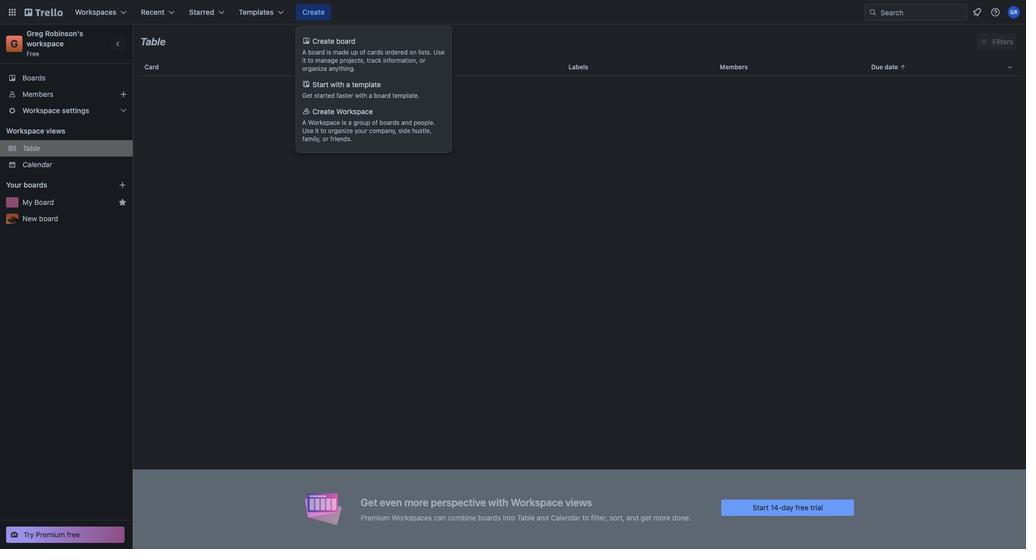 Task type: locate. For each thing, give the bounding box(es) containing it.
more right even
[[404, 497, 428, 509]]

0 vertical spatial start
[[312, 80, 329, 89]]

it up family,
[[315, 127, 319, 135]]

of up company,
[[372, 119, 378, 127]]

organize
[[302, 65, 327, 72], [328, 127, 353, 135]]

start
[[312, 80, 329, 89], [753, 504, 769, 512]]

with down template
[[355, 92, 367, 100]]

a for create workspace
[[302, 119, 306, 127]]

0 horizontal spatial it
[[302, 57, 306, 64]]

a up family,
[[302, 119, 306, 127]]

is inside "create board a board is made up of cards ordered on lists. use it to manage projects, track information, or organize anything."
[[327, 48, 331, 56]]

0 horizontal spatial start
[[312, 80, 329, 89]]

it
[[302, 57, 306, 64], [315, 127, 319, 135]]

with
[[330, 80, 344, 89], [355, 92, 367, 100], [488, 497, 508, 509]]

into
[[503, 514, 515, 522]]

0 horizontal spatial and
[[401, 119, 412, 127]]

or down lists.
[[420, 57, 426, 64]]

is up 'manage'
[[327, 48, 331, 56]]

1 vertical spatial is
[[342, 119, 347, 127]]

of
[[360, 48, 366, 56], [372, 119, 378, 127]]

start with a template get started faster with a board template.
[[302, 80, 420, 100]]

1 horizontal spatial or
[[420, 57, 426, 64]]

try premium free
[[23, 531, 80, 540]]

members
[[720, 63, 748, 71], [22, 90, 53, 99]]

to left 'manage'
[[308, 57, 313, 64]]

of right the up
[[360, 48, 366, 56]]

even
[[380, 497, 402, 509]]

workspaces
[[75, 8, 116, 16], [392, 514, 432, 522]]

and left get
[[627, 514, 639, 522]]

labels button
[[564, 55, 716, 80]]

0 vertical spatial is
[[327, 48, 331, 56]]

use inside "create board a board is made up of cards ordered on lists. use it to manage projects, track information, or organize anything."
[[433, 48, 445, 56]]

1 horizontal spatial table
[[140, 36, 166, 47]]

table up card
[[140, 36, 166, 47]]

a inside "create board a board is made up of cards ordered on lists. use it to manage projects, track information, or organize anything."
[[302, 48, 306, 56]]

1 vertical spatial to
[[321, 127, 326, 135]]

calendar inside get even more perspective with workspace views premium workspaces can combine boards into table and calendar to filter, sort, and get more done.
[[551, 514, 580, 522]]

1 horizontal spatial premium
[[361, 514, 390, 522]]

to left "filter,"
[[582, 514, 589, 522]]

1 horizontal spatial get
[[361, 497, 377, 509]]

a up the faster
[[346, 80, 350, 89]]

calendar left "filter,"
[[551, 514, 580, 522]]

workspace inside dropdown button
[[22, 106, 60, 115]]

0 horizontal spatial of
[[360, 48, 366, 56]]

2 vertical spatial table
[[517, 514, 535, 522]]

information,
[[383, 57, 418, 64]]

calendar
[[22, 160, 52, 169], [551, 514, 580, 522]]

and up the 'side'
[[401, 119, 412, 127]]

workspace up into
[[511, 497, 563, 509]]

1 horizontal spatial use
[[433, 48, 445, 56]]

1 vertical spatial premium
[[36, 531, 65, 540]]

1 vertical spatial use
[[302, 127, 313, 135]]

0 horizontal spatial workspaces
[[75, 8, 116, 16]]

board
[[336, 37, 355, 45], [308, 48, 325, 56], [374, 92, 391, 100], [39, 214, 58, 223]]

2 horizontal spatial to
[[582, 514, 589, 522]]

starred button
[[183, 4, 231, 20]]

workspace settings button
[[0, 103, 133, 119]]

premium inside get even more perspective with workspace views premium workspaces can combine boards into table and calendar to filter, sort, and get more done.
[[361, 514, 390, 522]]

members link
[[0, 86, 133, 103]]

people.
[[414, 119, 435, 127]]

1 horizontal spatial of
[[372, 119, 378, 127]]

can
[[434, 514, 446, 522]]

more
[[404, 497, 428, 509], [653, 514, 670, 522]]

1 vertical spatial or
[[323, 135, 328, 143]]

1 vertical spatial views
[[565, 497, 592, 509]]

is up friends. in the left of the page
[[342, 119, 347, 127]]

board down template
[[374, 92, 391, 100]]

1 horizontal spatial is
[[342, 119, 347, 127]]

0 vertical spatial organize
[[302, 65, 327, 72]]

2 vertical spatial to
[[582, 514, 589, 522]]

is for board
[[327, 48, 331, 56]]

with up the faster
[[330, 80, 344, 89]]

create inside button
[[302, 8, 325, 16]]

1 horizontal spatial workspaces
[[392, 514, 432, 522]]

views up "filter,"
[[565, 497, 592, 509]]

members inside "button"
[[720, 63, 748, 71]]

0 vertical spatial members
[[720, 63, 748, 71]]

0 vertical spatial premium
[[361, 514, 390, 522]]

1 vertical spatial calendar
[[551, 514, 580, 522]]

0 horizontal spatial organize
[[302, 65, 327, 72]]

a left made
[[302, 48, 306, 56]]

workspace up 'workspace views'
[[22, 106, 60, 115]]

1 vertical spatial workspaces
[[392, 514, 432, 522]]

1 horizontal spatial members
[[720, 63, 748, 71]]

workspaces up robinson's
[[75, 8, 116, 16]]

start up 'started'
[[312, 80, 329, 89]]

use up family,
[[302, 127, 313, 135]]

1 vertical spatial get
[[361, 497, 377, 509]]

organize up friends. in the left of the page
[[328, 127, 353, 135]]

free right try
[[67, 531, 80, 540]]

list
[[417, 63, 428, 71]]

with inside get even more perspective with workspace views premium workspaces can combine boards into table and calendar to filter, sort, and get more done.
[[488, 497, 508, 509]]

to
[[308, 57, 313, 64], [321, 127, 326, 135], [582, 514, 589, 522]]

board down board
[[39, 214, 58, 223]]

create for create workspace a workspace is a group of boards and people. use it to organize your company, side hustle, family, or friends.
[[312, 107, 334, 116]]

free right day
[[796, 504, 809, 512]]

row containing card
[[140, 55, 1018, 80]]

primary element
[[0, 0, 1026, 25]]

1 vertical spatial it
[[315, 127, 319, 135]]

start inside start with a template get started faster with a board template.
[[312, 80, 329, 89]]

workspaces down even
[[392, 514, 432, 522]]

0 vertical spatial calendar
[[22, 160, 52, 169]]

0 vertical spatial table
[[140, 36, 166, 47]]

board up 'manage'
[[308, 48, 325, 56]]

use
[[433, 48, 445, 56], [302, 127, 313, 135]]

card button
[[140, 55, 413, 80]]

2 vertical spatial with
[[488, 497, 508, 509]]

0 vertical spatial boards
[[380, 119, 400, 127]]

0 vertical spatial a
[[302, 48, 306, 56]]

0 vertical spatial to
[[308, 57, 313, 64]]

1 vertical spatial with
[[355, 92, 367, 100]]

hustle,
[[412, 127, 432, 135]]

is for workspace
[[342, 119, 347, 127]]

calendar up your boards
[[22, 160, 52, 169]]

is
[[327, 48, 331, 56], [342, 119, 347, 127]]

1 vertical spatial boards
[[23, 181, 47, 189]]

1 horizontal spatial start
[[753, 504, 769, 512]]

a down template
[[369, 92, 372, 100]]

group
[[353, 119, 370, 127]]

0 horizontal spatial boards
[[23, 181, 47, 189]]

0 vertical spatial get
[[302, 92, 313, 100]]

2 horizontal spatial and
[[627, 514, 639, 522]]

create inside "create board a board is made up of cards ordered on lists. use it to manage projects, track information, or organize anything."
[[312, 37, 334, 45]]

table
[[133, 55, 1026, 550]]

to inside create workspace a workspace is a group of boards and people. use it to organize your company, side hustle, family, or friends.
[[321, 127, 326, 135]]

free
[[796, 504, 809, 512], [67, 531, 80, 540]]

0 vertical spatial a
[[346, 80, 350, 89]]

boards inside get even more perspective with workspace views premium workspaces can combine boards into table and calendar to filter, sort, and get more done.
[[478, 514, 501, 522]]

try premium free button
[[6, 527, 125, 544]]

1 vertical spatial create
[[312, 37, 334, 45]]

members button
[[716, 55, 867, 80]]

get left 'started'
[[302, 92, 313, 100]]

combine
[[448, 514, 476, 522]]

1 vertical spatial start
[[753, 504, 769, 512]]

of inside create workspace a workspace is a group of boards and people. use it to organize your company, side hustle, family, or friends.
[[372, 119, 378, 127]]

1 horizontal spatial to
[[321, 127, 326, 135]]

1 vertical spatial organize
[[328, 127, 353, 135]]

1 vertical spatial more
[[653, 514, 670, 522]]

Search field
[[877, 5, 966, 20]]

table down 'workspace views'
[[22, 144, 40, 153]]

2 vertical spatial create
[[312, 107, 334, 116]]

get
[[302, 92, 313, 100], [361, 497, 377, 509]]

1 vertical spatial members
[[22, 90, 53, 99]]

2 horizontal spatial table
[[517, 514, 535, 522]]

1 horizontal spatial organize
[[328, 127, 353, 135]]

1 horizontal spatial free
[[796, 504, 809, 512]]

start left 14-
[[753, 504, 769, 512]]

0 horizontal spatial more
[[404, 497, 428, 509]]

0 horizontal spatial premium
[[36, 531, 65, 540]]

views inside get even more perspective with workspace views premium workspaces can combine boards into table and calendar to filter, sort, and get more done.
[[565, 497, 592, 509]]

boards inside your boards with 2 items element
[[23, 181, 47, 189]]

2 vertical spatial boards
[[478, 514, 501, 522]]

get inside get even more perspective with workspace views premium workspaces can combine boards into table and calendar to filter, sort, and get more done.
[[361, 497, 377, 509]]

and right into
[[537, 514, 549, 522]]

1 vertical spatial free
[[67, 531, 80, 540]]

template.
[[392, 92, 420, 100]]

1 a from the top
[[302, 48, 306, 56]]

due date
[[871, 63, 898, 71]]

views down workspace settings
[[46, 127, 65, 135]]

0 vertical spatial or
[[420, 57, 426, 64]]

table containing card
[[133, 55, 1026, 550]]

2 vertical spatial a
[[348, 119, 352, 127]]

to up family,
[[321, 127, 326, 135]]

0 horizontal spatial get
[[302, 92, 313, 100]]

table
[[140, 36, 166, 47], [22, 144, 40, 153], [517, 514, 535, 522]]

premium right try
[[36, 531, 65, 540]]

0 horizontal spatial or
[[323, 135, 328, 143]]

new
[[22, 214, 37, 223]]

0 horizontal spatial is
[[327, 48, 331, 56]]

use inside create workspace a workspace is a group of boards and people. use it to organize your company, side hustle, family, or friends.
[[302, 127, 313, 135]]

create inside create workspace a workspace is a group of boards and people. use it to organize your company, side hustle, family, or friends.
[[312, 107, 334, 116]]

1 vertical spatial of
[[372, 119, 378, 127]]

0 vertical spatial views
[[46, 127, 65, 135]]

a
[[302, 48, 306, 56], [302, 119, 306, 127]]

0 vertical spatial create
[[302, 8, 325, 16]]

greg robinson's workspace free
[[27, 29, 85, 58]]

open information menu image
[[990, 7, 1001, 17]]

0 horizontal spatial to
[[308, 57, 313, 64]]

0 vertical spatial workspaces
[[75, 8, 116, 16]]

start for with
[[312, 80, 329, 89]]

row
[[140, 55, 1018, 80]]

0 horizontal spatial use
[[302, 127, 313, 135]]

0 horizontal spatial with
[[330, 80, 344, 89]]

0 horizontal spatial free
[[67, 531, 80, 540]]

0 vertical spatial of
[[360, 48, 366, 56]]

premium
[[361, 514, 390, 522], [36, 531, 65, 540]]

1 horizontal spatial more
[[653, 514, 670, 522]]

started
[[314, 92, 335, 100]]

0 horizontal spatial calendar
[[22, 160, 52, 169]]

workspace up family,
[[308, 119, 340, 127]]

2 horizontal spatial with
[[488, 497, 508, 509]]

0 horizontal spatial members
[[22, 90, 53, 99]]

card
[[144, 63, 159, 71]]

search image
[[869, 8, 877, 16]]

labels
[[569, 63, 588, 71]]

is inside create workspace a workspace is a group of boards and people. use it to organize your company, side hustle, family, or friends.
[[342, 119, 347, 127]]

0 horizontal spatial table
[[22, 144, 40, 153]]

workspace down workspace settings
[[6, 127, 44, 135]]

workspace
[[22, 106, 60, 115], [336, 107, 373, 116], [308, 119, 340, 127], [6, 127, 44, 135], [511, 497, 563, 509]]

1 horizontal spatial calendar
[[551, 514, 580, 522]]

organize down 'manage'
[[302, 65, 327, 72]]

start 14-day free trial link
[[721, 500, 854, 516]]

boards
[[380, 119, 400, 127], [23, 181, 47, 189], [478, 514, 501, 522]]

starred
[[189, 8, 214, 16]]

templates button
[[233, 4, 290, 20]]

and
[[401, 119, 412, 127], [537, 514, 549, 522], [627, 514, 639, 522]]

get left even
[[361, 497, 377, 509]]

2 a from the top
[[302, 119, 306, 127]]

workspace inside get even more perspective with workspace views premium workspaces can combine boards into table and calendar to filter, sort, and get more done.
[[511, 497, 563, 509]]

create
[[302, 8, 325, 16], [312, 37, 334, 45], [312, 107, 334, 116]]

a inside create workspace a workspace is a group of boards and people. use it to organize your company, side hustle, family, or friends.
[[302, 119, 306, 127]]

of inside "create board a board is made up of cards ordered on lists. use it to manage projects, track information, or organize anything."
[[360, 48, 366, 56]]

1 horizontal spatial boards
[[380, 119, 400, 127]]

14-
[[771, 504, 782, 512]]

or right family,
[[323, 135, 328, 143]]

1 vertical spatial a
[[302, 119, 306, 127]]

2 horizontal spatial boards
[[478, 514, 501, 522]]

use right lists.
[[433, 48, 445, 56]]

start for 14-
[[753, 504, 769, 512]]

a left group
[[348, 119, 352, 127]]

premium down even
[[361, 514, 390, 522]]

it inside "create board a board is made up of cards ordered on lists. use it to manage projects, track information, or organize anything."
[[302, 57, 306, 64]]

your boards
[[6, 181, 47, 189]]

premium inside button
[[36, 531, 65, 540]]

boards up company,
[[380, 119, 400, 127]]

0 horizontal spatial views
[[46, 127, 65, 135]]

1 horizontal spatial views
[[565, 497, 592, 509]]

boards left into
[[478, 514, 501, 522]]

with up into
[[488, 497, 508, 509]]

a
[[346, 80, 350, 89], [369, 92, 372, 100], [348, 119, 352, 127]]

boards up my board
[[23, 181, 47, 189]]

it left 'manage'
[[302, 57, 306, 64]]

track
[[367, 57, 382, 64]]

1 horizontal spatial it
[[315, 127, 319, 135]]

table right into
[[517, 514, 535, 522]]

more right get
[[653, 514, 670, 522]]

0 vertical spatial more
[[404, 497, 428, 509]]

0 vertical spatial it
[[302, 57, 306, 64]]

0 vertical spatial use
[[433, 48, 445, 56]]



Task type: vqa. For each thing, say whether or not it's contained in the screenshot.
MORE to the top
yes



Task type: describe. For each thing, give the bounding box(es) containing it.
list button
[[413, 55, 564, 80]]

made
[[333, 48, 349, 56]]

it inside create workspace a workspace is a group of boards and people. use it to organize your company, side hustle, family, or friends.
[[315, 127, 319, 135]]

0 vertical spatial free
[[796, 504, 809, 512]]

my board link
[[22, 198, 114, 208]]

create workspace a workspace is a group of boards and people. use it to organize your company, side hustle, family, or friends.
[[302, 107, 435, 143]]

workspaces inside get even more perspective with workspace views premium workspaces can combine boards into table and calendar to filter, sort, and get more done.
[[392, 514, 432, 522]]

greg
[[27, 29, 43, 38]]

recent button
[[135, 4, 181, 20]]

template
[[352, 80, 381, 89]]

done.
[[672, 514, 691, 522]]

manage
[[315, 57, 338, 64]]

0 vertical spatial with
[[330, 80, 344, 89]]

recent
[[141, 8, 165, 16]]

sort,
[[610, 514, 625, 522]]

of for workspace
[[372, 119, 378, 127]]

table link
[[22, 143, 127, 154]]

faster
[[337, 92, 353, 100]]

on
[[409, 48, 417, 56]]

perspective
[[431, 497, 486, 509]]

or inside "create board a board is made up of cards ordered on lists. use it to manage projects, track information, or organize anything."
[[420, 57, 426, 64]]

get inside start with a template get started faster with a board template.
[[302, 92, 313, 100]]

company,
[[369, 127, 397, 135]]

side
[[398, 127, 410, 135]]

free
[[27, 50, 39, 58]]

your boards with 2 items element
[[6, 179, 103, 191]]

templates
[[239, 8, 274, 16]]

organize inside create workspace a workspace is a group of boards and people. use it to organize your company, side hustle, family, or friends.
[[328, 127, 353, 135]]

0 notifications image
[[971, 6, 983, 18]]

greg robinson (gregrobinson96) image
[[1008, 6, 1020, 18]]

new board
[[22, 214, 58, 223]]

filters button
[[977, 34, 1016, 50]]

new board link
[[22, 214, 127, 224]]

1 vertical spatial table
[[22, 144, 40, 153]]

workspaces inside popup button
[[75, 8, 116, 16]]

organize inside "create board a board is made up of cards ordered on lists. use it to manage projects, track information, or organize anything."
[[302, 65, 327, 72]]

workspace navigation collapse icon image
[[111, 37, 126, 51]]

free inside button
[[67, 531, 80, 540]]

create button
[[296, 4, 331, 20]]

back to home image
[[25, 4, 63, 20]]

my board
[[22, 198, 54, 207]]

board inside start with a template get started faster with a board template.
[[374, 92, 391, 100]]

ordered
[[385, 48, 408, 56]]

try
[[23, 531, 34, 540]]

anything.
[[329, 65, 355, 72]]

family,
[[302, 135, 321, 143]]

create for create board a board is made up of cards ordered on lists. use it to manage projects, track information, or organize anything.
[[312, 37, 334, 45]]

calendar link
[[22, 160, 127, 170]]

your
[[355, 127, 367, 135]]

boards inside create workspace a workspace is a group of boards and people. use it to organize your company, side hustle, family, or friends.
[[380, 119, 400, 127]]

to inside "create board a board is made up of cards ordered on lists. use it to manage projects, track information, or organize anything."
[[308, 57, 313, 64]]

workspaces button
[[69, 4, 133, 20]]

boards
[[22, 74, 46, 82]]

create board a board is made up of cards ordered on lists. use it to manage projects, track information, or organize anything.
[[302, 37, 445, 72]]

starred icon image
[[118, 199, 127, 207]]

g
[[11, 38, 18, 50]]

workspace views
[[6, 127, 65, 135]]

1 vertical spatial a
[[369, 92, 372, 100]]

Table text field
[[140, 32, 166, 52]]

your
[[6, 181, 22, 189]]

or inside create workspace a workspace is a group of boards and people. use it to organize your company, side hustle, family, or friends.
[[323, 135, 328, 143]]

filter,
[[591, 514, 608, 522]]

a for create board
[[302, 48, 306, 56]]

to inside get even more perspective with workspace views premium workspaces can combine boards into table and calendar to filter, sort, and get more done.
[[582, 514, 589, 522]]

start 14-day free trial
[[753, 504, 823, 512]]

create for create
[[302, 8, 325, 16]]

1 horizontal spatial with
[[355, 92, 367, 100]]

lists.
[[418, 48, 432, 56]]

due date button
[[867, 55, 1018, 80]]

my
[[22, 198, 32, 207]]

workspace
[[27, 39, 64, 48]]

a inside create workspace a workspace is a group of boards and people. use it to organize your company, side hustle, family, or friends.
[[348, 119, 352, 127]]

cards
[[367, 48, 383, 56]]

get even more perspective with workspace views premium workspaces can combine boards into table and calendar to filter, sort, and get more done.
[[361, 497, 691, 522]]

g link
[[6, 36, 22, 52]]

up
[[351, 48, 358, 56]]

projects,
[[340, 57, 365, 64]]

get
[[641, 514, 652, 522]]

boards link
[[0, 70, 133, 86]]

of for board
[[360, 48, 366, 56]]

table inside get even more perspective with workspace views premium workspaces can combine boards into table and calendar to filter, sort, and get more done.
[[517, 514, 535, 522]]

settings
[[62, 106, 89, 115]]

day
[[782, 504, 794, 512]]

and inside create workspace a workspace is a group of boards and people. use it to organize your company, side hustle, family, or friends.
[[401, 119, 412, 127]]

due
[[871, 63, 883, 71]]

add board image
[[118, 181, 127, 189]]

filters
[[992, 37, 1013, 46]]

workspace up group
[[336, 107, 373, 116]]

friends.
[[330, 135, 352, 143]]

board
[[34, 198, 54, 207]]

robinson's
[[45, 29, 83, 38]]

trial
[[811, 504, 823, 512]]

workspace settings
[[22, 106, 89, 115]]

1 horizontal spatial and
[[537, 514, 549, 522]]

board up made
[[336, 37, 355, 45]]

date
[[885, 63, 898, 71]]

greg robinson's workspace link
[[27, 29, 85, 48]]



